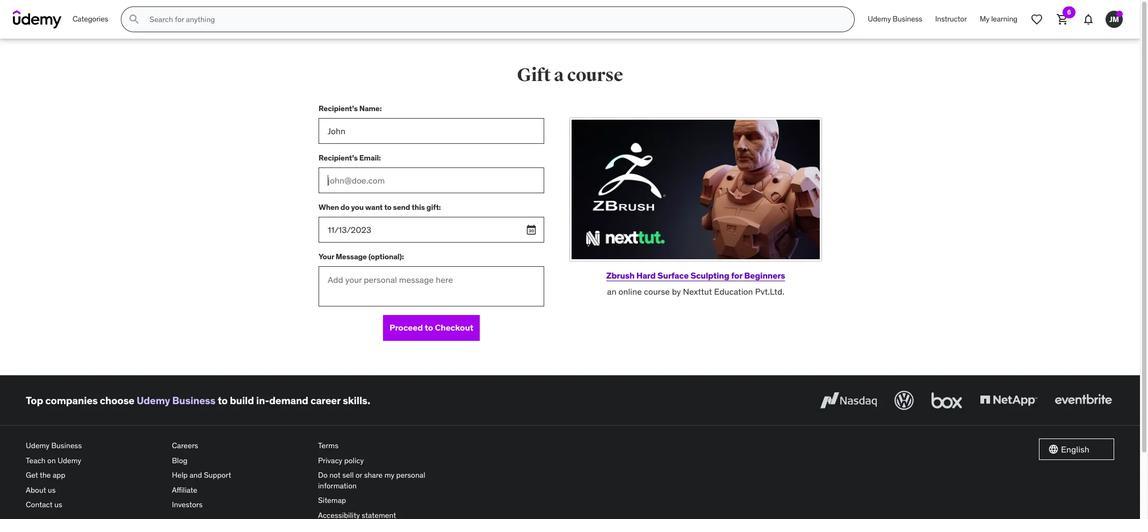Task type: describe. For each thing, give the bounding box(es) containing it.
send
[[393, 202, 410, 212]]

2 vertical spatial udemy business link
[[26, 439, 163, 454]]

on
[[47, 456, 56, 466]]

investors
[[172, 500, 203, 510]]

about us link
[[26, 483, 163, 498]]

or
[[356, 471, 362, 480]]

careers link
[[172, 439, 309, 454]]

get the app link
[[26, 469, 163, 483]]

by
[[672, 286, 681, 297]]

about
[[26, 486, 46, 495]]

my learning link
[[973, 6, 1024, 32]]

recipient's for recipient's email:
[[319, 153, 358, 163]]

shopping cart with 6 items image
[[1056, 13, 1069, 26]]

do
[[341, 202, 350, 212]]

categories
[[73, 14, 108, 24]]

name:
[[359, 103, 382, 113]]

skills.
[[343, 394, 370, 407]]

categories button
[[66, 6, 115, 32]]

careers blog help and support affiliate investors
[[172, 441, 231, 510]]

policy
[[344, 456, 364, 466]]

eventbrite image
[[1052, 389, 1114, 413]]

help and support link
[[172, 469, 309, 483]]

top
[[26, 394, 43, 407]]

surface
[[657, 270, 689, 281]]

gift
[[517, 64, 551, 86]]

do
[[318, 471, 328, 480]]

1 horizontal spatial to
[[384, 202, 391, 212]]

checkout
[[435, 323, 473, 333]]

an online course by nexttut education pvt.ltd.
[[607, 286, 784, 297]]

proceed to checkout button
[[383, 315, 480, 341]]

contact
[[26, 500, 53, 510]]

teach
[[26, 456, 46, 466]]

an
[[607, 286, 616, 297]]

help
[[172, 471, 188, 480]]

small image
[[1048, 444, 1059, 455]]

when
[[319, 202, 339, 212]]

recipient's for recipient's name:
[[319, 103, 358, 113]]

pvt.ltd.
[[755, 286, 784, 297]]

notifications image
[[1082, 13, 1095, 26]]

instructor
[[935, 14, 967, 24]]

the
[[40, 471, 51, 480]]

demand
[[269, 394, 308, 407]]

0 vertical spatial udemy business link
[[861, 6, 929, 32]]

beginners
[[744, 270, 785, 281]]

recipient's email:
[[319, 153, 381, 163]]

jm link
[[1101, 6, 1127, 32]]

hard
[[636, 270, 656, 281]]

gift a course
[[517, 64, 623, 86]]

affiliate link
[[172, 483, 309, 498]]

0 horizontal spatial to
[[218, 394, 228, 407]]

zbrush
[[606, 270, 635, 281]]

privacy policy link
[[318, 454, 456, 469]]

for
[[731, 270, 742, 281]]

6
[[1067, 8, 1071, 16]]

sell
[[342, 471, 354, 480]]

udemy image
[[13, 10, 62, 28]]

nasdaq image
[[818, 389, 879, 413]]

netapp image
[[978, 389, 1040, 413]]

nexttut
[[683, 286, 712, 297]]

course for a
[[567, 64, 623, 86]]

proceed to checkout
[[389, 323, 473, 333]]

build
[[230, 394, 254, 407]]

career
[[310, 394, 341, 407]]

this
[[412, 202, 425, 212]]

do not sell or share my personal information button
[[318, 469, 456, 494]]

business for udemy business teach on udemy get the app about us contact us
[[51, 441, 82, 451]]

my
[[980, 14, 989, 24]]

business for udemy business
[[893, 14, 922, 24]]

Search for anything text field
[[147, 10, 841, 28]]



Task type: locate. For each thing, give the bounding box(es) containing it.
want
[[365, 202, 383, 212]]

us right "about"
[[48, 486, 56, 495]]

2 horizontal spatial to
[[425, 323, 433, 333]]

1 vertical spatial recipient's
[[319, 153, 358, 163]]

recipient's left 'name:'
[[319, 103, 358, 113]]

you have alerts image
[[1116, 11, 1123, 17]]

volkswagen image
[[892, 389, 916, 413]]

your message (optional):
[[319, 252, 404, 261]]

udemy business teach on udemy get the app about us contact us
[[26, 441, 82, 510]]

1 horizontal spatial business
[[172, 394, 216, 407]]

get
[[26, 471, 38, 480]]

Recipient's Email: email field
[[319, 168, 544, 193]]

english button
[[1039, 439, 1114, 460]]

business left instructor
[[893, 14, 922, 24]]

proceed
[[389, 323, 423, 333]]

sitemap link
[[318, 494, 456, 509]]

teach on udemy link
[[26, 454, 163, 469]]

box image
[[929, 389, 965, 413]]

wishlist image
[[1030, 13, 1043, 26]]

1 horizontal spatial course
[[644, 286, 670, 297]]

in-
[[256, 394, 269, 407]]

to left build
[[218, 394, 228, 407]]

when do you want to send this gift:
[[319, 202, 441, 212]]

you
[[351, 202, 364, 212]]

Recipient's Name: text field
[[319, 118, 544, 144]]

business up "careers"
[[172, 394, 216, 407]]

1 vertical spatial to
[[425, 323, 433, 333]]

choose
[[100, 394, 134, 407]]

email:
[[359, 153, 381, 163]]

business up on
[[51, 441, 82, 451]]

recipient's left email:
[[319, 153, 358, 163]]

course right a
[[567, 64, 623, 86]]

sitemap
[[318, 496, 346, 506]]

business
[[893, 14, 922, 24], [172, 394, 216, 407], [51, 441, 82, 451]]

udemy business link
[[861, 6, 929, 32], [137, 394, 216, 407], [26, 439, 163, 454]]

english
[[1061, 444, 1089, 455]]

sculpting
[[690, 270, 729, 281]]

to
[[384, 202, 391, 212], [425, 323, 433, 333], [218, 394, 228, 407]]

learning
[[991, 14, 1018, 24]]

recipient's name:
[[319, 103, 382, 113]]

0 vertical spatial to
[[384, 202, 391, 212]]

zbrush hard surface sculpting for beginners link
[[606, 270, 785, 281]]

support
[[204, 471, 231, 480]]

terms privacy policy do not sell or share my personal information sitemap
[[318, 441, 425, 506]]

privacy
[[318, 456, 342, 466]]

online
[[618, 286, 642, 297]]

my learning
[[980, 14, 1018, 24]]

to inside button
[[425, 323, 433, 333]]

Your Message (optional): text field
[[319, 266, 544, 307]]

1 vertical spatial business
[[172, 394, 216, 407]]

course
[[567, 64, 623, 86], [644, 286, 670, 297]]

1 vertical spatial course
[[644, 286, 670, 297]]

to right proceed
[[425, 323, 433, 333]]

udemy business
[[868, 14, 922, 24]]

0 horizontal spatial course
[[567, 64, 623, 86]]

investors link
[[172, 498, 309, 513]]

course left by on the right of page
[[644, 286, 670, 297]]

us right contact
[[54, 500, 62, 510]]

share
[[364, 471, 383, 480]]

1 vertical spatial udemy business link
[[137, 394, 216, 407]]

0 horizontal spatial business
[[51, 441, 82, 451]]

(optional):
[[368, 252, 404, 261]]

2 vertical spatial business
[[51, 441, 82, 451]]

2 recipient's from the top
[[319, 153, 358, 163]]

and
[[190, 471, 202, 480]]

terms link
[[318, 439, 456, 454]]

terms
[[318, 441, 338, 451]]

1 recipient's from the top
[[319, 103, 358, 113]]

6 link
[[1050, 6, 1076, 32]]

blog
[[172, 456, 187, 466]]

2 horizontal spatial business
[[893, 14, 922, 24]]

submit search image
[[128, 13, 141, 26]]

personal
[[396, 471, 425, 480]]

recipient's
[[319, 103, 358, 113], [319, 153, 358, 163]]

course for online
[[644, 286, 670, 297]]

message
[[336, 252, 367, 261]]

top companies choose udemy business to build in-demand career skills.
[[26, 394, 370, 407]]

0 vertical spatial business
[[893, 14, 922, 24]]

your
[[319, 252, 334, 261]]

When do you want to send this gift: text field
[[319, 217, 544, 243]]

zbrush hard surface sculpting for beginners
[[606, 270, 785, 281]]

to left send
[[384, 202, 391, 212]]

information
[[318, 481, 357, 491]]

us
[[48, 486, 56, 495], [54, 500, 62, 510]]

instructor link
[[929, 6, 973, 32]]

app
[[53, 471, 65, 480]]

jm
[[1109, 14, 1119, 24]]

my
[[384, 471, 394, 480]]

not
[[329, 471, 340, 480]]

contact us link
[[26, 498, 163, 513]]

affiliate
[[172, 486, 197, 495]]

education
[[714, 286, 753, 297]]

business inside the 'udemy business teach on udemy get the app about us contact us'
[[51, 441, 82, 451]]

gift:
[[426, 202, 441, 212]]

0 vertical spatial course
[[567, 64, 623, 86]]

0 vertical spatial us
[[48, 486, 56, 495]]

blog link
[[172, 454, 309, 469]]

careers
[[172, 441, 198, 451]]

2 vertical spatial to
[[218, 394, 228, 407]]

a
[[554, 64, 564, 86]]

1 vertical spatial us
[[54, 500, 62, 510]]

0 vertical spatial recipient's
[[319, 103, 358, 113]]

companies
[[45, 394, 98, 407]]



Task type: vqa. For each thing, say whether or not it's contained in the screenshot.
'enrollments'
no



